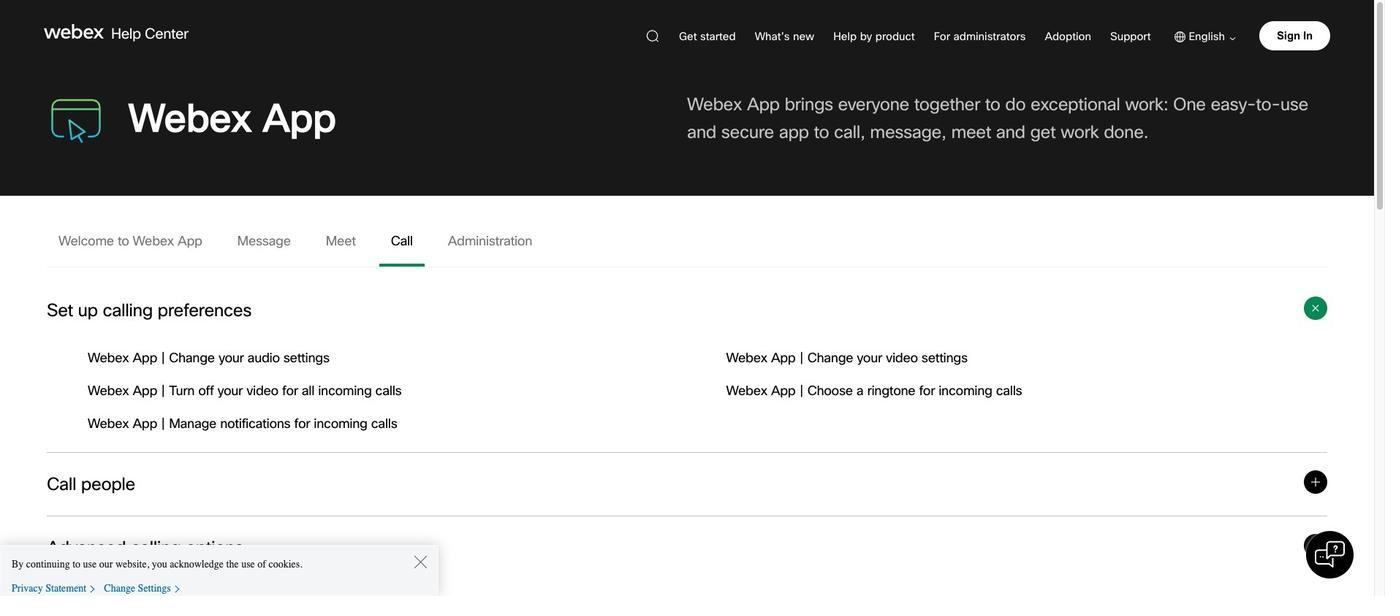 Task type: describe. For each thing, give the bounding box(es) containing it.
webex logo image
[[44, 24, 104, 39]]

landing icon image
[[47, 89, 105, 148]]

down arrow image
[[1225, 37, 1236, 40]]



Task type: locate. For each thing, give the bounding box(es) containing it.
search icon image
[[646, 30, 659, 42]]

privacy alert dialog
[[0, 545, 439, 597]]

chat help image
[[1315, 540, 1345, 570]]



Task type: vqa. For each thing, say whether or not it's contained in the screenshot.
Print Pdf image
no



